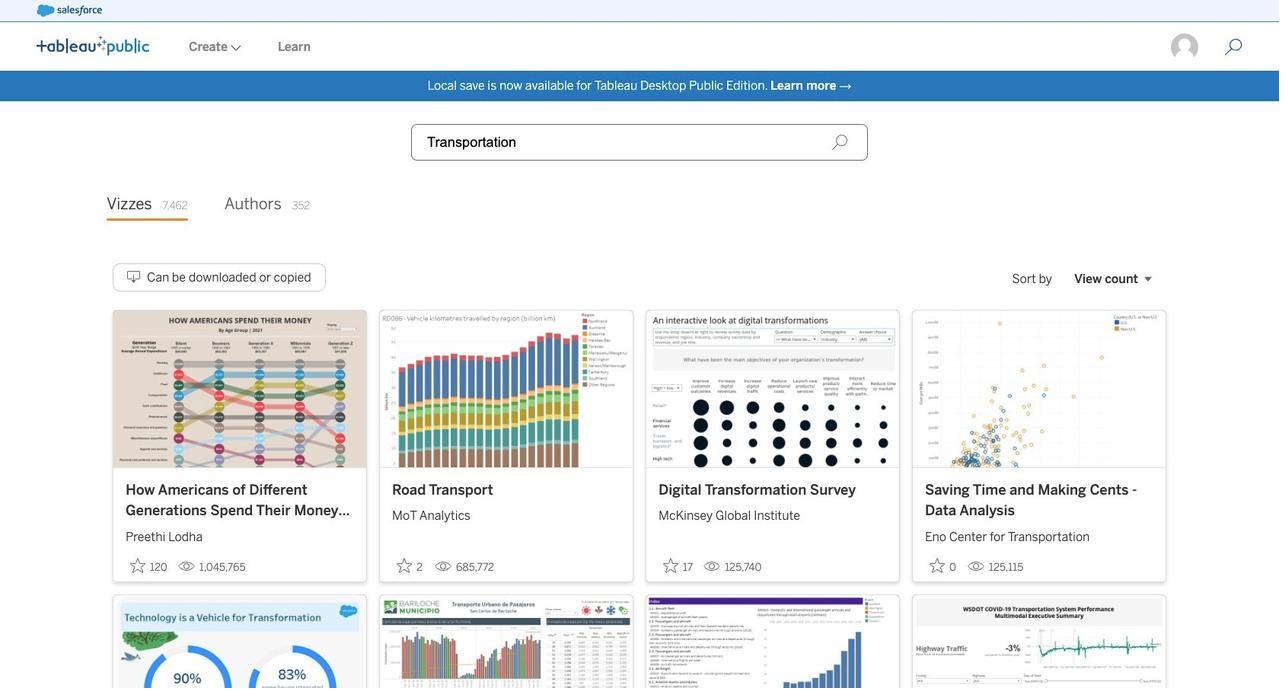 Task type: vqa. For each thing, say whether or not it's contained in the screenshot.
Columns
no



Task type: locate. For each thing, give the bounding box(es) containing it.
add favorite image for second add favorite button from the right
[[664, 558, 679, 573]]

workbook thumbnail image
[[114, 311, 366, 468], [380, 311, 633, 468], [647, 311, 900, 468], [913, 311, 1166, 468], [114, 596, 366, 689], [380, 596, 633, 689], [647, 596, 900, 689], [913, 596, 1166, 689]]

Add Favorite button
[[126, 554, 172, 579], [392, 554, 429, 579], [659, 554, 698, 579], [926, 554, 962, 579]]

create image
[[228, 45, 242, 51]]

2 add favorite image from the left
[[397, 558, 412, 573]]

2 add favorite image from the left
[[930, 558, 945, 573]]

1 horizontal spatial add favorite image
[[397, 558, 412, 573]]

add favorite image
[[664, 558, 679, 573], [930, 558, 945, 573]]

0 horizontal spatial add favorite image
[[664, 558, 679, 573]]

Search input field
[[411, 124, 869, 161]]

1 add favorite image from the left
[[130, 558, 146, 573]]

3 add favorite button from the left
[[659, 554, 698, 579]]

add favorite image
[[130, 558, 146, 573], [397, 558, 412, 573]]

add favorite image for 4th add favorite button
[[930, 558, 945, 573]]

1 horizontal spatial add favorite image
[[930, 558, 945, 573]]

add favorite image for third add favorite button from right
[[397, 558, 412, 573]]

logo image
[[37, 36, 149, 56]]

1 add favorite image from the left
[[664, 558, 679, 573]]

0 horizontal spatial add favorite image
[[130, 558, 146, 573]]



Task type: describe. For each thing, give the bounding box(es) containing it.
go to search image
[[1207, 38, 1262, 56]]

1 add favorite button from the left
[[126, 554, 172, 579]]

2 add favorite button from the left
[[392, 554, 429, 579]]

add favorite image for 4th add favorite button from the right
[[130, 558, 146, 573]]

tara.schultz image
[[1170, 32, 1201, 62]]

search image
[[832, 134, 849, 151]]

salesforce logo image
[[37, 5, 102, 17]]

4 add favorite button from the left
[[926, 554, 962, 579]]



